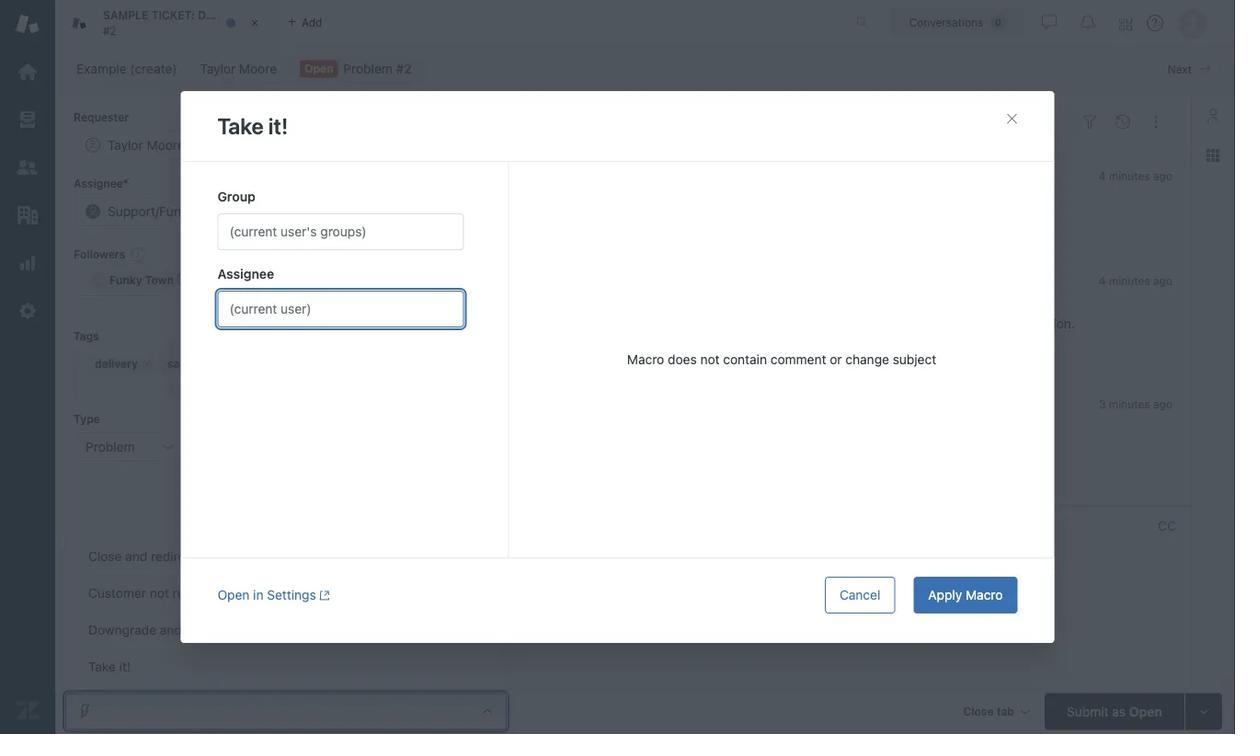 Task type: locate. For each thing, give the bounding box(es) containing it.
minutes
[[1110, 169, 1151, 182], [1110, 275, 1151, 287], [1110, 398, 1151, 411]]

and inside conversationlabel log
[[702, 193, 724, 208]]

you
[[615, 316, 637, 331], [858, 316, 880, 331], [447, 349, 468, 365]]

open for open
[[305, 62, 334, 75]]

close and redirect to topics element
[[88, 548, 252, 566]]

(current down group
[[230, 224, 277, 239]]

i right there,
[[463, 193, 466, 208]]

0 vertical spatial and
[[702, 193, 724, 208]]

unfollow button
[[277, 246, 320, 262]]

1 horizontal spatial or
[[830, 352, 843, 367]]

1 vertical spatial ago
[[1154, 275, 1173, 287]]

events image
[[1116, 115, 1131, 129]]

insert emojis image
[[425, 660, 440, 675]]

(current for (current user's groups)
[[230, 224, 277, 239]]

settings
[[267, 588, 316, 603]]

0 vertical spatial hi
[[409, 193, 421, 208]]

we left the can
[[724, 349, 741, 365]]

2 vertical spatial that
[[697, 349, 721, 365]]

4 for hi there, i received my armchair today in the mail and i noticed that the material has a tear in it.
[[1099, 169, 1106, 182]]

2 4 minutes ago from the top
[[1099, 275, 1173, 287]]

1 vertical spatial received
[[640, 316, 691, 331]]

2 horizontal spatial and
[[702, 193, 724, 208]]

1 horizontal spatial macro
[[966, 588, 1004, 603]]

it!
[[269, 113, 288, 139], [119, 659, 131, 675]]

(create)
[[130, 61, 177, 76]]

avatar image
[[357, 271, 394, 308]]

0 horizontal spatial i
[[409, 226, 412, 241]]

get help image
[[1148, 15, 1164, 31]]

downgrade and inform element
[[88, 621, 224, 640]]

0 horizontal spatial the
[[651, 193, 670, 208]]

we
[[467, 316, 483, 331], [724, 349, 741, 365]]

submit
[[1068, 704, 1109, 719]]

or
[[632, 226, 644, 241], [830, 352, 843, 367]]

assign button
[[409, 292, 443, 308]]

and for close and redirect to topics
[[125, 549, 147, 564]]

tab
[[55, 0, 295, 46]]

open inside "link"
[[305, 62, 334, 75]]

group
[[218, 189, 256, 204]]

responding
[[173, 586, 240, 601]]

customer not responding element
[[88, 584, 240, 603]]

organizations image
[[16, 203, 40, 227]]

example (create)
[[76, 61, 177, 76]]

draft mode image
[[359, 660, 374, 675]]

this left issue
[[804, 349, 826, 365]]

armchair
[[545, 193, 597, 208]]

Subject field
[[353, 102, 1070, 124]]

None field
[[99, 704, 473, 720]]

0 horizontal spatial in
[[253, 588, 264, 603]]

that right so
[[697, 349, 721, 365]]

and left inform
[[160, 623, 182, 638]]

redirect
[[151, 549, 197, 564]]

2 horizontal spatial i
[[727, 193, 731, 208]]

sorry
[[509, 316, 540, 331]]

0 horizontal spatial that
[[589, 316, 612, 331]]

0 vertical spatial received
[[469, 193, 520, 208]]

4 minutes ago
[[1099, 169, 1173, 182], [1099, 275, 1173, 287]]

assignee*
[[74, 177, 128, 190]]

2 ago from the top
[[1154, 275, 1173, 287]]

received left my
[[469, 193, 520, 208]]

2 vertical spatial minutes
[[1110, 398, 1151, 411]]

can
[[744, 349, 766, 365]]

2 minutes from the top
[[1110, 275, 1151, 287]]

this right bringing
[[955, 316, 977, 331]]

hi down assign button
[[409, 316, 421, 331]]

attention.
[[1019, 316, 1076, 331]]

i left noticed at the right of page
[[727, 193, 731, 208]]

not
[[701, 352, 720, 367], [150, 586, 169, 601]]

open down topics
[[218, 588, 250, 603]]

(current
[[230, 224, 277, 239], [230, 301, 277, 317]]

4
[[1099, 169, 1106, 182], [1099, 275, 1106, 287]]

open right as
[[1130, 704, 1163, 719]]

and inside "element"
[[160, 623, 182, 638]]

funky town assign
[[409, 273, 482, 307]]

ago
[[1154, 169, 1173, 182], [1154, 275, 1173, 287], [1154, 398, 1173, 411]]

2 vertical spatial open
[[1130, 704, 1163, 719]]

0 horizontal spatial take
[[88, 659, 116, 675]]

0 vertical spatial minutes
[[1110, 169, 1151, 182]]

open
[[305, 62, 334, 75], [218, 588, 250, 603], [1130, 704, 1163, 719]]

or left change
[[830, 352, 843, 367]]

1 hi from the top
[[409, 193, 421, 208]]

2 vertical spatial and
[[160, 623, 182, 638]]

i
[[463, 193, 466, 208], [727, 193, 731, 208], [409, 226, 412, 241]]

1 ago from the top
[[1154, 169, 1173, 182]]

topics
[[216, 549, 252, 564]]

it! down downgrade
[[119, 659, 131, 675]]

3 minutes ago text field
[[1100, 398, 1173, 411]]

town
[[449, 273, 482, 288]]

example
[[76, 61, 127, 76]]

a right has
[[907, 193, 914, 208]]

that right noticed at the right of page
[[782, 193, 806, 208]]

material
[[832, 193, 879, 208]]

moore
[[239, 61, 277, 76]]

take it!
[[218, 113, 288, 139], [88, 659, 131, 675]]

not up downgrade and inform on the bottom left
[[150, 586, 169, 601]]

1 vertical spatial hi
[[409, 316, 421, 331]]

1 horizontal spatial take it!
[[218, 113, 288, 139]]

the
[[651, 193, 670, 208], [809, 193, 828, 208]]

1 4 minutes ago from the top
[[1099, 169, 1173, 182]]

0 horizontal spatial take it!
[[88, 659, 131, 675]]

cc button
[[1159, 518, 1177, 534]]

zendesk support image
[[16, 12, 40, 36]]

not right so
[[701, 352, 720, 367]]

unfollow
[[277, 248, 320, 260]]

(current down assignee on the top left of page
[[230, 301, 277, 317]]

damaged
[[705, 316, 761, 331]]

1 horizontal spatial and
[[160, 623, 182, 638]]

submit as open
[[1068, 704, 1163, 719]]

0 vertical spatial take
[[218, 113, 264, 139]]

you left for in the top right of the page
[[858, 316, 880, 331]]

1 horizontal spatial you
[[615, 316, 637, 331]]

minutes for hi there, i received my armchair today in the mail and i noticed that the material has a tear in it.
[[1110, 169, 1151, 182]]

close
[[88, 549, 122, 564]]

1 vertical spatial (current
[[230, 301, 277, 317]]

1 vertical spatial it!
[[119, 659, 131, 675]]

you up order
[[615, 316, 637, 331]]

1 vertical spatial 4 minutes ago
[[1099, 275, 1173, 287]]

macro right order
[[627, 352, 665, 367]]

conversationlabel log
[[339, 151, 1192, 506]]

0 horizontal spatial or
[[632, 226, 644, 241]]

or inside conversationlabel log
[[632, 226, 644, 241]]

0 vertical spatial (current
[[230, 224, 277, 239]]

1 4 from the top
[[1099, 169, 1106, 182]]

sent
[[566, 226, 591, 241]]

close image
[[246, 14, 264, 32]]

apply macro
[[929, 588, 1004, 603]]

1 horizontal spatial take
[[218, 113, 264, 139]]

take it! down moore
[[218, 113, 288, 139]]

2 (current from the top
[[230, 301, 277, 317]]

1 minutes from the top
[[1110, 169, 1151, 182]]

so
[[680, 349, 694, 365]]

hi taylor, we are sorry to hear that you received a damaged product. thank you for bringing this to our attention.
[[409, 316, 1076, 331]]

number
[[631, 349, 676, 365]]

1 vertical spatial macro
[[966, 588, 1004, 603]]

we left are
[[467, 316, 483, 331]]

1 (current from the top
[[230, 224, 277, 239]]

in left settings
[[253, 588, 264, 603]]

tear
[[918, 193, 941, 208]]

problem
[[86, 439, 135, 455]]

a
[[907, 193, 914, 208], [478, 226, 485, 241], [724, 226, 731, 241], [695, 316, 702, 331]]

zendesk image
[[16, 698, 40, 722]]

0 vertical spatial 4
[[1099, 169, 1106, 182]]

ticket:
[[152, 9, 195, 22]]

could you provide us with your order number so that we can solve this issue right away?
[[409, 349, 931, 365]]

in left it.
[[945, 193, 955, 208]]

0 vertical spatial take it!
[[218, 113, 288, 139]]

take
[[218, 113, 264, 139], [88, 659, 116, 675]]

3 minutes ago
[[1100, 398, 1173, 411]]

1 horizontal spatial it!
[[269, 113, 288, 139]]

the left mail
[[651, 193, 670, 208]]

1 vertical spatial open
[[218, 588, 250, 603]]

add attachment image
[[458, 660, 473, 675]]

1 horizontal spatial we
[[724, 349, 741, 365]]

3 minutes from the top
[[1110, 398, 1151, 411]]

take it! down downgrade
[[88, 659, 131, 675]]

0 vertical spatial open
[[305, 62, 334, 75]]

open right moore
[[305, 62, 334, 75]]

groups)
[[321, 224, 367, 239]]

0 horizontal spatial and
[[125, 549, 147, 564]]

or inside take it! dialog
[[830, 352, 843, 367]]

1 vertical spatial minutes
[[1110, 275, 1151, 287]]

0 vertical spatial 4 minutes ago
[[1099, 169, 1173, 182]]

1 horizontal spatial not
[[701, 352, 720, 367]]

macro right apply
[[966, 588, 1004, 603]]

cancel button
[[825, 577, 896, 614]]

i left would
[[409, 226, 412, 241]]

in right today
[[637, 193, 648, 208]]

take down downgrade
[[88, 659, 116, 675]]

1 vertical spatial and
[[125, 549, 147, 564]]

1 vertical spatial this
[[804, 349, 826, 365]]

1 horizontal spatial this
[[955, 316, 977, 331]]

0 horizontal spatial macro
[[627, 352, 665, 367]]

ago for attention.
[[1154, 275, 1173, 287]]

hi left there,
[[409, 193, 421, 208]]

0 vertical spatial or
[[632, 226, 644, 241]]

0 vertical spatial that
[[782, 193, 806, 208]]

0 horizontal spatial we
[[467, 316, 483, 331]]

1 horizontal spatial i
[[463, 193, 466, 208]]

take down taylor moore link
[[218, 113, 264, 139]]

0 vertical spatial ago
[[1154, 169, 1173, 182]]

0 vertical spatial we
[[467, 316, 483, 331]]

0 horizontal spatial open
[[218, 588, 250, 603]]

1 vertical spatial or
[[830, 352, 843, 367]]

hi for hi taylor, we are sorry to hear that you received a damaged product. thank you for bringing this to our attention.
[[409, 316, 421, 331]]

get started image
[[16, 60, 40, 84]]

to left the be
[[648, 226, 660, 241]]

1 vertical spatial take it!
[[88, 659, 131, 675]]

open inside take it! dialog
[[218, 588, 250, 603]]

0 vertical spatial this
[[955, 316, 977, 331]]

apply
[[929, 588, 963, 603]]

in
[[637, 193, 648, 208], [945, 193, 955, 208], [253, 588, 264, 603]]

contain
[[724, 352, 767, 367]]

thank
[[818, 316, 855, 331]]

1 vertical spatial not
[[150, 586, 169, 601]]

0 vertical spatial not
[[701, 352, 720, 367]]

(current user's groups)
[[230, 224, 367, 239]]

the left material
[[809, 193, 828, 208]]

1 vertical spatial that
[[589, 316, 612, 331]]

secondary element
[[55, 51, 1236, 87]]

and right close
[[125, 549, 147, 564]]

4 minutes ago for hi taylor, we are sorry to hear that you received a damaged product. thank you for bringing this to our attention.
[[1099, 275, 1173, 287]]

2 hi from the top
[[409, 316, 421, 331]]

you right "could"
[[447, 349, 468, 365]]

close and redirect to topics
[[88, 549, 252, 564]]

take it! inside dialog
[[218, 113, 288, 139]]

1 horizontal spatial the
[[809, 193, 828, 208]]

received up could you provide us with your order number so that we can solve this issue right away?
[[640, 316, 691, 331]]

1 vertical spatial 4
[[1099, 275, 1106, 287]]

reporting image
[[16, 251, 40, 275]]

hi for hi there, i received my armchair today in the mail and i noticed that the material has a tear in it.
[[409, 193, 421, 208]]

and
[[702, 193, 724, 208], [125, 549, 147, 564], [160, 623, 182, 638]]

1 horizontal spatial in
[[637, 193, 648, 208]]

or right me at top
[[632, 226, 644, 241]]

this
[[955, 316, 977, 331], [804, 349, 826, 365]]

1 horizontal spatial open
[[305, 62, 334, 75]]

downgrade
[[88, 623, 156, 638]]

2 vertical spatial ago
[[1154, 398, 1173, 411]]

0 vertical spatial macro
[[627, 352, 665, 367]]

2 4 from the top
[[1099, 275, 1106, 287]]

0 vertical spatial it!
[[269, 113, 288, 139]]

that right 'hear'
[[589, 316, 612, 331]]

and right mail
[[702, 193, 724, 208]]

it! down moore
[[269, 113, 288, 139]]

0 horizontal spatial you
[[447, 349, 468, 365]]

problem button
[[74, 432, 188, 462]]

a left damaged
[[695, 316, 702, 331]]

add link (cmd k) image
[[491, 660, 506, 675]]



Task type: describe. For each thing, give the bounding box(es) containing it.
funky town link
[[409, 273, 482, 288]]

taylor moore
[[200, 61, 277, 76]]

taylor,
[[425, 316, 463, 331]]

customer not responding
[[88, 586, 240, 601]]

to left 'hear'
[[543, 316, 555, 331]]

4 for hi taylor, we are sorry to hear that you received a damaged product. thank you for bringing this to our attention.
[[1099, 275, 1106, 287]]

apply macro button
[[914, 577, 1018, 614]]

tags
[[74, 330, 99, 343]]

next
[[1169, 63, 1193, 75]]

open link
[[288, 56, 424, 82]]

hi there, i received my armchair today in the mail and i noticed that the material has a tear in it.
[[409, 193, 970, 208]]

next button
[[1157, 54, 1222, 84]]

2 horizontal spatial you
[[858, 316, 880, 331]]

a right like
[[478, 226, 485, 241]]

and for downgrade and inform
[[160, 623, 182, 638]]

main element
[[0, 0, 55, 734]]

user)
[[281, 301, 312, 317]]

customers image
[[16, 156, 40, 179]]

away?
[[894, 349, 931, 365]]

customer context image
[[1206, 108, 1221, 122]]

0 horizontal spatial not
[[150, 586, 169, 601]]

(opens in a new tab) image
[[316, 590, 330, 601]]

conversations button
[[890, 8, 1026, 37]]

1 the from the left
[[651, 193, 670, 208]]

us
[[520, 349, 534, 365]]

open in settings
[[218, 588, 316, 603]]

noticed
[[734, 193, 779, 208]]

refund.
[[734, 226, 777, 241]]

3
[[1100, 398, 1106, 411]]

my
[[524, 193, 541, 208]]

1 vertical spatial take
[[88, 659, 116, 675]]

a right 'issued'
[[724, 226, 731, 241]]

2 horizontal spatial in
[[945, 193, 955, 208]]

cancel
[[840, 588, 881, 603]]

like
[[454, 226, 474, 241]]

minutes for hi taylor, we are sorry to hear that you received a damaged product. thank you for bringing this to our attention.
[[1110, 275, 1151, 287]]

product.
[[764, 316, 814, 331]]

does
[[668, 352, 697, 367]]

Public reply composer text field
[[348, 545, 1183, 584]]

(current user)
[[230, 301, 312, 317]]

2 horizontal spatial open
[[1130, 704, 1163, 719]]

product
[[252, 9, 295, 22]]

as
[[1113, 704, 1126, 719]]

example (create) button
[[64, 56, 189, 82]]

inform
[[186, 623, 224, 638]]

issue
[[829, 349, 860, 365]]

taylor moore link
[[188, 56, 289, 82]]

issued
[[682, 226, 720, 241]]

1 horizontal spatial that
[[697, 349, 721, 365]]

#2
[[103, 24, 117, 37]]

take it! element
[[88, 658, 131, 676]]

our
[[996, 316, 1015, 331]]

hear
[[559, 316, 585, 331]]

your
[[566, 349, 592, 365]]

damaged
[[198, 9, 249, 22]]

order
[[595, 349, 627, 365]]

not inside take it! dialog
[[701, 352, 720, 367]]

4 minutes ago text field
[[1099, 169, 1173, 182]]

change
[[846, 352, 890, 367]]

1 horizontal spatial received
[[640, 316, 691, 331]]

apps image
[[1206, 148, 1221, 163]]

today
[[601, 193, 634, 208]]

4 minutes ago text field
[[1099, 275, 1173, 287]]

close modal image
[[1005, 111, 1020, 126]]

0 horizontal spatial it!
[[119, 659, 131, 675]]

(current for (current user)
[[230, 301, 277, 317]]

assignee
[[218, 266, 274, 282]]

4 minutes ago for hi there, i received my armchair today in the mail and i noticed that the material has a tear in it.
[[1099, 169, 1173, 182]]

take inside dialog
[[218, 113, 264, 139]]

zendesk products image
[[1120, 18, 1133, 31]]

0 horizontal spatial this
[[804, 349, 826, 365]]

funky
[[409, 273, 446, 288]]

conversations
[[910, 16, 984, 29]]

to left our
[[980, 316, 992, 331]]

tab containing sample ticket: damaged product
[[55, 0, 295, 46]]

it! inside dialog
[[269, 113, 288, 139]]

i would like a replacement sent to me or to be issued a refund.
[[409, 226, 777, 241]]

open for open in settings
[[218, 588, 250, 603]]

type
[[74, 413, 100, 426]]

in inside take it! dialog
[[253, 588, 264, 603]]

2 horizontal spatial that
[[782, 193, 806, 208]]

cc
[[1159, 518, 1177, 533]]

bringing
[[903, 316, 952, 331]]

customer
[[88, 586, 146, 601]]

open in settings link
[[218, 587, 330, 604]]

provide
[[472, 349, 516, 365]]

be
[[663, 226, 678, 241]]

comment
[[771, 352, 827, 367]]

1 vertical spatial we
[[724, 349, 741, 365]]

has
[[883, 193, 904, 208]]

0 horizontal spatial received
[[469, 193, 520, 208]]

views image
[[16, 108, 40, 132]]

3 ago from the top
[[1154, 398, 1173, 411]]

would
[[415, 226, 451, 241]]

there,
[[425, 193, 459, 208]]

tabs tab list
[[55, 0, 837, 46]]

take it! dialog
[[181, 91, 1055, 643]]

user's
[[281, 224, 317, 239]]

taylor
[[200, 61, 236, 76]]

to left me at top
[[595, 226, 607, 241]]

solve
[[769, 349, 800, 365]]

macro inside button
[[966, 588, 1004, 603]]

for
[[883, 316, 900, 331]]

could
[[409, 349, 443, 365]]

downgrade and inform
[[88, 623, 224, 638]]

admin image
[[16, 299, 40, 323]]

sample ticket: damaged product #2
[[103, 9, 295, 37]]

2 the from the left
[[809, 193, 828, 208]]

macro does not contain comment or change subject
[[627, 352, 937, 367]]

with
[[537, 349, 562, 365]]

sample
[[103, 9, 149, 22]]

ago for it.
[[1154, 169, 1173, 182]]

subject
[[893, 352, 937, 367]]

replacement
[[488, 226, 562, 241]]

are
[[487, 316, 506, 331]]

assign
[[409, 294, 443, 307]]

format text image
[[392, 660, 407, 675]]

it.
[[959, 193, 970, 208]]

to left topics
[[201, 549, 213, 564]]

right
[[863, 349, 891, 365]]



Task type: vqa. For each thing, say whether or not it's contained in the screenshot.
#12 to the top
no



